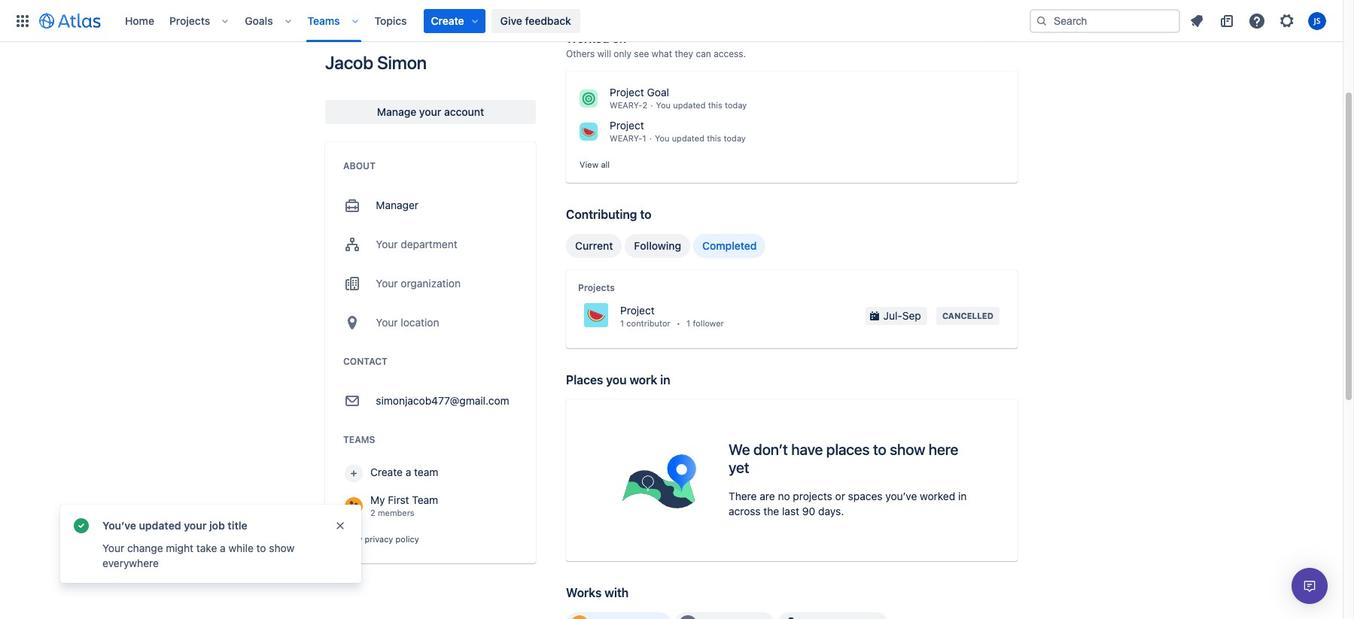 Task type: locate. For each thing, give the bounding box(es) containing it.
1
[[643, 133, 646, 143], [620, 318, 624, 328], [687, 318, 690, 328]]

simonjacob477@gmail.com
[[376, 394, 509, 407]]

show left the here
[[890, 441, 925, 459]]

2 vertical spatial to
[[256, 542, 266, 555]]

your left location
[[376, 316, 398, 329]]

this for project goal
[[708, 100, 723, 110]]

1 horizontal spatial in
[[958, 490, 967, 503]]

switch to... image
[[14, 12, 32, 30]]

account image
[[1308, 12, 1326, 30]]

on
[[612, 32, 626, 45]]

view privacy policy link
[[343, 534, 419, 544]]

worked
[[920, 490, 955, 503]]

2 inside my first team 2 members
[[370, 508, 375, 518]]

90
[[802, 505, 815, 518]]

we
[[729, 441, 750, 459]]

your left job at the bottom left of the page
[[184, 519, 207, 532]]

jul-
[[883, 309, 902, 322]]

a inside your change might take a while to show everywhere
[[220, 542, 226, 555]]

weary- down the weary-2 on the left of page
[[610, 133, 643, 143]]

teams inside top element
[[308, 14, 340, 27]]

create right topics
[[431, 14, 464, 27]]

you for project
[[655, 133, 670, 143]]

1 vertical spatial you updated this today
[[655, 133, 746, 143]]

updated for project
[[672, 133, 705, 143]]

banner
[[0, 0, 1343, 42]]

everywhere
[[102, 557, 159, 570]]

jacob simon
[[325, 52, 427, 73]]

in
[[660, 373, 670, 387], [958, 490, 967, 503]]

following
[[634, 239, 681, 252]]

create a team button
[[343, 458, 518, 489]]

projects right home
[[169, 14, 210, 27]]

1 vertical spatial in
[[958, 490, 967, 503]]

in right the work
[[660, 373, 670, 387]]

updated up change
[[139, 519, 181, 532]]

0 vertical spatial in
[[660, 373, 670, 387]]

department
[[401, 238, 457, 251]]

0 vertical spatial view
[[981, 32, 1004, 44]]

0 horizontal spatial all
[[601, 160, 610, 169]]

0 horizontal spatial show
[[269, 542, 294, 555]]

manage your account
[[377, 105, 484, 118]]

1 down the weary-2 on the left of page
[[643, 133, 646, 143]]

others
[[566, 48, 595, 59]]

teams up jacob on the top
[[308, 14, 340, 27]]

1 vertical spatial create
[[370, 466, 403, 479]]

1 group from the top
[[566, 234, 766, 258]]

create up my
[[370, 466, 403, 479]]

0 vertical spatial updated
[[673, 100, 706, 110]]

we don't have places to show here yet
[[729, 441, 958, 477]]

2 horizontal spatial 1
[[687, 318, 690, 328]]

you down goal
[[656, 100, 671, 110]]

0 vertical spatial to
[[640, 208, 652, 221]]

0 vertical spatial 2
[[643, 100, 648, 110]]

yet
[[729, 459, 749, 477]]

project up the weary-2 on the left of page
[[610, 86, 644, 99]]

see
[[634, 48, 649, 59]]

0 vertical spatial create
[[431, 14, 464, 27]]

updated right weary-1
[[672, 133, 705, 143]]

show inside your change might take a while to show everywhere
[[269, 542, 294, 555]]

weary- down project goal
[[610, 100, 643, 110]]

1 horizontal spatial view all
[[981, 32, 1018, 44]]

1 horizontal spatial 2
[[643, 100, 648, 110]]

your inside your change might take a while to show everywhere
[[102, 542, 124, 555]]

0 vertical spatial weary-
[[610, 100, 643, 110]]

change
[[127, 542, 163, 555]]

a
[[406, 466, 411, 479], [220, 542, 226, 555]]

1 vertical spatial a
[[220, 542, 226, 555]]

your up the everywhere
[[102, 542, 124, 555]]

0 vertical spatial you
[[656, 100, 671, 110]]

1 vertical spatial this
[[707, 133, 721, 143]]

1 horizontal spatial to
[[640, 208, 652, 221]]

0 horizontal spatial teams
[[308, 14, 340, 27]]

0 vertical spatial group
[[566, 234, 766, 258]]

0 vertical spatial projects
[[169, 14, 210, 27]]

you for project goal
[[656, 100, 671, 110]]

updated down they
[[673, 100, 706, 110]]

1 vertical spatial weary-
[[610, 133, 643, 143]]

2 horizontal spatial to
[[873, 441, 887, 459]]

1 horizontal spatial view
[[580, 160, 599, 169]]

1 vertical spatial view
[[580, 160, 599, 169]]

your down "manager"
[[376, 238, 398, 251]]

show right while
[[269, 542, 294, 555]]

topics link
[[370, 9, 411, 33]]

in inside there are no projects or spaces you've worked in across the last 90 days.
[[958, 490, 967, 503]]

or
[[835, 490, 845, 503]]

members
[[378, 508, 415, 518]]

to right while
[[256, 542, 266, 555]]

1 left contributor
[[620, 318, 624, 328]]

1 vertical spatial show
[[269, 542, 294, 555]]

1 left follower
[[687, 318, 690, 328]]

top element
[[9, 0, 1030, 42]]

0 horizontal spatial 2
[[370, 508, 375, 518]]

view all
[[981, 32, 1018, 44], [580, 160, 610, 169]]

1 horizontal spatial your
[[419, 105, 441, 118]]

with
[[605, 586, 629, 600]]

settings image
[[1278, 12, 1296, 30]]

0 horizontal spatial a
[[220, 542, 226, 555]]

2 weary- from the top
[[610, 133, 643, 143]]

a right take
[[220, 542, 226, 555]]

follower
[[693, 318, 724, 328]]

projects down current button
[[578, 282, 615, 293]]

to up following
[[640, 208, 652, 221]]

team
[[412, 494, 438, 507]]

you updated this today
[[656, 100, 747, 110], [655, 133, 746, 143]]

completed button
[[693, 234, 766, 258]]

project up 1 contributor
[[620, 304, 655, 317]]

1 vertical spatial projects
[[578, 282, 615, 293]]

account
[[444, 105, 484, 118]]

to
[[640, 208, 652, 221], [873, 441, 887, 459], [256, 542, 266, 555]]

create for create
[[431, 14, 464, 27]]

your for your change might take a while to show everywhere
[[102, 542, 124, 555]]

project up weary-1
[[610, 119, 644, 132]]

teams
[[308, 14, 340, 27], [343, 434, 375, 446]]

view for places you work in
[[343, 534, 362, 544]]

current
[[575, 239, 613, 252]]

0 horizontal spatial view
[[343, 534, 362, 544]]

here
[[929, 441, 958, 459]]

1 vertical spatial group
[[566, 613, 889, 620]]

jacob
[[325, 52, 373, 73]]

create a team
[[370, 466, 438, 479]]

jul-sep
[[883, 309, 921, 322]]

you updated this today for project
[[655, 133, 746, 143]]

1 vertical spatial to
[[873, 441, 887, 459]]

1 horizontal spatial show
[[890, 441, 925, 459]]

updated for project goal
[[673, 100, 706, 110]]

1 horizontal spatial create
[[431, 14, 464, 27]]

0 vertical spatial a
[[406, 466, 411, 479]]

1 weary- from the top
[[610, 100, 643, 110]]

1 horizontal spatial projects
[[578, 282, 615, 293]]

0 vertical spatial show
[[890, 441, 925, 459]]

0 horizontal spatial 1
[[620, 318, 624, 328]]

project
[[610, 86, 644, 99], [610, 119, 644, 132], [620, 304, 655, 317]]

your for your organization
[[376, 277, 398, 290]]

0 horizontal spatial create
[[370, 466, 403, 479]]

goal
[[647, 86, 669, 99]]

1 horizontal spatial all
[[1007, 32, 1018, 44]]

2 down project goal
[[643, 100, 648, 110]]

create inside 'popup button'
[[431, 14, 464, 27]]

0 vertical spatial this
[[708, 100, 723, 110]]

group
[[566, 234, 766, 258], [566, 613, 889, 620]]

your left organization
[[376, 277, 398, 290]]

2 vertical spatial project
[[620, 304, 655, 317]]

only
[[614, 48, 632, 59]]

1 horizontal spatial view all link
[[981, 32, 1018, 44]]

0 horizontal spatial your
[[184, 519, 207, 532]]

places
[[566, 373, 603, 387]]

organization
[[401, 277, 461, 290]]

help image
[[1248, 12, 1266, 30]]

projects
[[793, 490, 832, 503]]

1 vertical spatial 2
[[370, 508, 375, 518]]

your for your department
[[376, 238, 398, 251]]

your right manage
[[419, 105, 441, 118]]

1 for 1 contributor
[[620, 318, 624, 328]]

1 vertical spatial today
[[724, 133, 746, 143]]

Search field
[[1030, 9, 1180, 33]]

1 vertical spatial view all link
[[580, 159, 610, 171]]

teams up the create a team
[[343, 434, 375, 446]]

they
[[675, 48, 693, 59]]

0 vertical spatial you updated this today
[[656, 100, 747, 110]]

will
[[597, 48, 611, 59]]

2 down my
[[370, 508, 375, 518]]

1 vertical spatial view all
[[580, 160, 610, 169]]

0 vertical spatial project
[[610, 86, 644, 99]]

you updated this today for project goal
[[656, 100, 747, 110]]

1 vertical spatial updated
[[672, 133, 705, 143]]

you right weary-1
[[655, 133, 670, 143]]

notifications image
[[1188, 12, 1206, 30]]

title
[[228, 519, 247, 532]]

1 vertical spatial teams
[[343, 434, 375, 446]]

others will only see what they can access.
[[566, 48, 746, 59]]

0 horizontal spatial view all link
[[580, 159, 610, 171]]

this
[[708, 100, 723, 110], [707, 133, 721, 143]]

there
[[729, 490, 757, 503]]

you
[[606, 373, 627, 387]]

projects
[[169, 14, 210, 27], [578, 282, 615, 293]]

0 vertical spatial all
[[1007, 32, 1018, 44]]

in right worked
[[958, 490, 967, 503]]

to right the places
[[873, 441, 887, 459]]

policy
[[396, 534, 419, 544]]

0 vertical spatial teams
[[308, 14, 340, 27]]

goals
[[245, 14, 273, 27]]

2 vertical spatial view
[[343, 534, 362, 544]]

0 horizontal spatial projects
[[169, 14, 210, 27]]

1 horizontal spatial a
[[406, 466, 411, 479]]

1 horizontal spatial teams
[[343, 434, 375, 446]]

feedback
[[525, 14, 571, 27]]

0 vertical spatial today
[[725, 100, 747, 110]]

show
[[890, 441, 925, 459], [269, 542, 294, 555]]

create
[[431, 14, 464, 27], [370, 466, 403, 479]]

1 vertical spatial you
[[655, 133, 670, 143]]

your
[[376, 238, 398, 251], [376, 277, 398, 290], [376, 316, 398, 329], [102, 542, 124, 555]]

teams link
[[303, 9, 344, 33]]

create inside button
[[370, 466, 403, 479]]

today for project
[[724, 133, 746, 143]]

a left team
[[406, 466, 411, 479]]

0 horizontal spatial to
[[256, 542, 266, 555]]



Task type: vqa. For each thing, say whether or not it's contained in the screenshot.
slack logo showing nan channels are connected to this goal
no



Task type: describe. For each thing, give the bounding box(es) containing it.
your organization
[[376, 277, 461, 290]]

1 follower
[[687, 318, 724, 328]]

home link
[[120, 9, 159, 33]]

take
[[196, 542, 217, 555]]

2 vertical spatial updated
[[139, 519, 181, 532]]

across
[[729, 505, 761, 518]]

weary- for project goal
[[610, 100, 643, 110]]

team
[[414, 466, 438, 479]]

can
[[696, 48, 711, 59]]

works
[[566, 586, 602, 600]]

location
[[401, 316, 439, 329]]

you've updated your job title
[[102, 519, 247, 532]]

job
[[209, 519, 225, 532]]

project goal
[[610, 86, 669, 99]]

works with
[[566, 586, 629, 600]]

group containing current
[[566, 234, 766, 258]]

might
[[166, 542, 194, 555]]

work
[[630, 373, 657, 387]]

your department
[[376, 238, 457, 251]]

open intercom messenger image
[[1301, 577, 1319, 595]]

your location
[[376, 316, 439, 329]]

places
[[826, 441, 870, 459]]

today for project goal
[[725, 100, 747, 110]]

a inside button
[[406, 466, 411, 479]]

my
[[370, 494, 385, 507]]

2 group from the top
[[566, 613, 889, 620]]

sep
[[902, 309, 921, 322]]

view for projects
[[580, 160, 599, 169]]

give feedback button
[[491, 9, 580, 33]]

your change might take a while to show everywhere
[[102, 542, 294, 570]]

cancelled
[[942, 311, 994, 320]]

1 for 1 follower
[[687, 318, 690, 328]]

1 contributor
[[620, 318, 671, 328]]

worked on
[[566, 32, 626, 45]]

0 vertical spatial view all
[[981, 32, 1018, 44]]

1 horizontal spatial 1
[[643, 133, 646, 143]]

places you work in
[[566, 373, 670, 387]]

this for project
[[707, 133, 721, 143]]

to inside your change might take a while to show everywhere
[[256, 542, 266, 555]]

topics
[[375, 14, 407, 27]]

0 horizontal spatial view all
[[580, 160, 610, 169]]

my first team 2 members
[[370, 494, 438, 518]]

no
[[778, 490, 790, 503]]

0 vertical spatial your
[[419, 105, 441, 118]]

weary- for project
[[610, 133, 643, 143]]

simon
[[377, 52, 427, 73]]

have
[[791, 441, 823, 459]]

projects inside top element
[[169, 14, 210, 27]]

1 vertical spatial project
[[610, 119, 644, 132]]

give feedback
[[500, 14, 571, 27]]

view privacy policy
[[343, 534, 419, 544]]

search image
[[1036, 15, 1048, 27]]

manager
[[376, 199, 419, 212]]

following button
[[625, 234, 690, 258]]

you've
[[102, 519, 136, 532]]

weary-2
[[610, 100, 648, 110]]

goals link
[[240, 9, 277, 33]]

your for your location
[[376, 316, 398, 329]]

1 vertical spatial all
[[601, 160, 610, 169]]

dismiss image
[[334, 520, 346, 532]]

contributing
[[566, 208, 637, 221]]

while
[[228, 542, 254, 555]]

weary-1
[[610, 133, 646, 143]]

days.
[[818, 505, 844, 518]]

home
[[125, 14, 154, 27]]

don't
[[754, 441, 788, 459]]

0 vertical spatial view all link
[[981, 32, 1018, 44]]

worked
[[566, 32, 609, 45]]

contributing to
[[566, 208, 652, 221]]

there are no projects or spaces you've worked in across the last 90 days.
[[729, 490, 967, 518]]

show inside "we don't have places to show here yet"
[[890, 441, 925, 459]]

current button
[[566, 234, 622, 258]]

you've
[[886, 490, 917, 503]]

first
[[388, 494, 409, 507]]

manage your account link
[[325, 100, 536, 124]]

last
[[782, 505, 800, 518]]

contact
[[343, 356, 387, 367]]

to inside "we don't have places to show here yet"
[[873, 441, 887, 459]]

1 vertical spatial your
[[184, 519, 207, 532]]

banner containing home
[[0, 0, 1343, 42]]

0 horizontal spatial in
[[660, 373, 670, 387]]

are
[[760, 490, 775, 503]]

create for create a team
[[370, 466, 403, 479]]

about
[[343, 160, 376, 172]]

spaces
[[848, 490, 883, 503]]

projects link
[[165, 9, 215, 33]]

2 horizontal spatial view
[[981, 32, 1004, 44]]

create button
[[423, 9, 485, 33]]

the
[[764, 505, 779, 518]]

privacy
[[365, 534, 393, 544]]

what
[[652, 48, 672, 59]]

manage
[[377, 105, 417, 118]]

completed
[[702, 239, 757, 252]]

access.
[[714, 48, 746, 59]]



